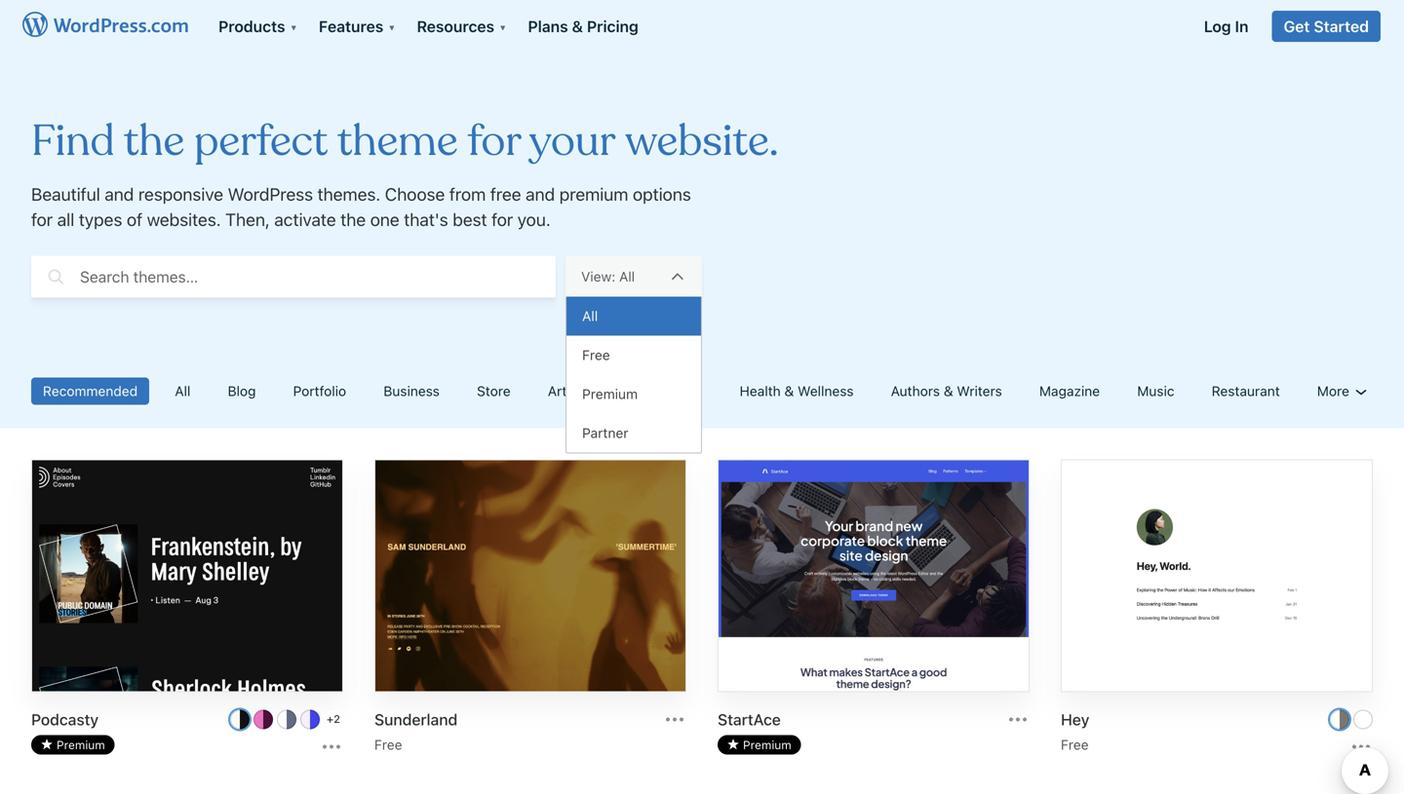 Task type: locate. For each thing, give the bounding box(es) containing it.
1 horizontal spatial free
[[582, 347, 610, 363]]

0 horizontal spatial for
[[31, 209, 53, 230]]

sunderland
[[374, 711, 458, 729]]

free link
[[567, 336, 701, 375]]

& right 'art'
[[570, 383, 580, 399]]

art
[[548, 383, 567, 399]]

writers
[[957, 383, 1002, 399]]

premium button down podcasty
[[31, 736, 115, 755]]

all
[[619, 269, 635, 285], [582, 308, 598, 324], [175, 383, 190, 399]]

health
[[740, 383, 781, 399]]

products button
[[207, 0, 307, 44]]

& left writers in the right of the page
[[944, 383, 953, 399]]

premium button down "startace"
[[718, 736, 801, 755]]

the
[[124, 114, 185, 169], [340, 209, 366, 230]]

portfolio button
[[281, 378, 358, 405]]

features button
[[307, 0, 405, 44]]

partner link
[[567, 414, 701, 453]]

resources button
[[405, 0, 516, 44]]

2 vertical spatial all
[[175, 383, 190, 399]]

music
[[1137, 383, 1174, 399]]

recommended button
[[31, 378, 149, 405]]

health & wellness button
[[728, 378, 865, 405]]

more options for theme hey image
[[1349, 736, 1373, 759]]

from
[[449, 184, 486, 205]]

plans
[[528, 17, 568, 36]]

0 horizontal spatial free
[[374, 737, 402, 753]]

free
[[582, 347, 610, 363], [374, 737, 402, 753], [1061, 737, 1089, 753]]

& for pricing
[[572, 17, 583, 36]]

0 horizontal spatial the
[[124, 114, 185, 169]]

premium inside view: all list box
[[582, 386, 638, 402]]

about button
[[653, 378, 714, 405]]

and up for you.
[[526, 184, 555, 205]]

find
[[31, 114, 115, 169]]

themes.
[[317, 184, 380, 205]]

activate
[[274, 209, 336, 230]]

features
[[319, 17, 383, 36]]

1 horizontal spatial premium
[[582, 386, 638, 402]]

business
[[383, 383, 440, 399]]

for inside beautiful and responsive wordpress themes. choose from free and premium options for all types of websites. then, activate the one that's best for you.
[[31, 209, 53, 230]]

& inside the wordpress.com element
[[572, 17, 583, 36]]

restaurant button
[[1200, 378, 1292, 405]]

blog
[[228, 383, 256, 399]]

pricing
[[587, 17, 638, 36]]

for left all
[[31, 209, 53, 230]]

1 vertical spatial the
[[340, 209, 366, 230]]

all right view:
[[619, 269, 635, 285]]

art & design button
[[536, 378, 639, 405]]

& right health
[[784, 383, 794, 399]]

wordpress
[[228, 184, 313, 205]]

all inside all button
[[175, 383, 190, 399]]

all down view:
[[582, 308, 598, 324]]

None search field
[[31, 251, 556, 303]]

premium button
[[31, 736, 115, 755], [718, 736, 801, 755]]

& right the plans
[[572, 17, 583, 36]]

more button
[[1305, 378, 1373, 405]]

premium
[[559, 184, 628, 205]]

1 horizontal spatial all
[[582, 308, 598, 324]]

&
[[572, 17, 583, 36], [570, 383, 580, 399], [784, 383, 794, 399], [944, 383, 953, 399]]

0 vertical spatial for
[[468, 114, 521, 169]]

started
[[1314, 17, 1369, 36]]

of
[[127, 209, 142, 230]]

1 horizontal spatial premium button
[[718, 736, 801, 755]]

free down sunderland
[[374, 737, 402, 753]]

and
[[105, 184, 134, 205], [526, 184, 555, 205]]

free down hey
[[1061, 737, 1089, 753]]

all left blog
[[175, 383, 190, 399]]

for up free
[[468, 114, 521, 169]]

free inside sunderland free
[[374, 737, 402, 753]]

and up the of
[[105, 184, 134, 205]]

free
[[490, 184, 521, 205]]

more options for theme podcasty image
[[320, 736, 343, 759]]

premium
[[582, 386, 638, 402], [57, 738, 105, 752], [743, 738, 791, 752]]

the up responsive
[[124, 114, 185, 169]]

plans & pricing
[[528, 17, 638, 36]]

startace
[[718, 711, 781, 729]]

more options for theme startace image
[[1006, 708, 1030, 732]]

your website.
[[529, 114, 779, 169]]

2 horizontal spatial all
[[619, 269, 635, 285]]

health & wellness
[[740, 383, 854, 399]]

+2 button
[[324, 710, 343, 730]]

get
[[1284, 17, 1310, 36]]

1 horizontal spatial and
[[526, 184, 555, 205]]

0 horizontal spatial and
[[105, 184, 134, 205]]

1 horizontal spatial the
[[340, 209, 366, 230]]

about
[[665, 383, 702, 399]]

the down themes.
[[340, 209, 366, 230]]

1 vertical spatial for
[[31, 209, 53, 230]]

open search image
[[43, 251, 68, 303]]

for
[[468, 114, 521, 169], [31, 209, 53, 230]]

1 vertical spatial all
[[582, 308, 598, 324]]

hey
[[1061, 711, 1089, 729]]

0 horizontal spatial premium button
[[31, 736, 115, 755]]

all inside view: all list box
[[582, 308, 598, 324]]

free up art & design
[[582, 347, 610, 363]]

choose
[[385, 184, 445, 205]]

wordpress.com element
[[0, 0, 1404, 55]]

free inside free link
[[582, 347, 610, 363]]

0 horizontal spatial all
[[175, 383, 190, 399]]

& for design
[[570, 383, 580, 399]]

sometimes your podcast episode cover arts deserve more attention than regular thumbnails offer. if you think so, then podcasty is the theme design for your podcast site. image
[[32, 461, 342, 693]]

all for all button
[[175, 383, 190, 399]]

types
[[79, 209, 122, 230]]



Task type: vqa. For each thing, say whether or not it's contained in the screenshot.
leftmost the and
yes



Task type: describe. For each thing, give the bounding box(es) containing it.
authors
[[891, 383, 940, 399]]

theme
[[337, 114, 458, 169]]

2 premium button from the left
[[718, 736, 801, 755]]

perfect
[[194, 114, 328, 169]]

find the perfect theme for your website.
[[31, 114, 779, 169]]

portfolio
[[293, 383, 346, 399]]

magazine button
[[1028, 378, 1112, 405]]

+2
[[327, 713, 340, 726]]

beautiful
[[31, 184, 100, 205]]

partner
[[582, 425, 628, 441]]

all link
[[567, 297, 701, 336]]

beautiful and responsive wordpress themes. choose from free and premium options for all types of websites. then, activate the one that's best for you.
[[31, 184, 691, 230]]

recommended
[[43, 383, 138, 399]]

view: all
[[581, 269, 635, 285]]

business button
[[372, 378, 451, 405]]

1 and from the left
[[105, 184, 134, 205]]

& for writers
[[944, 383, 953, 399]]

in
[[1235, 17, 1249, 36]]

premium link
[[567, 375, 701, 414]]

0 vertical spatial the
[[124, 114, 185, 169]]

design
[[584, 383, 627, 399]]

startace is your ultimate business theme design. it is pretty valuable in assisting users in building their corporate websites, being established companies, or budding startups. image
[[719, 461, 1029, 693]]

blog button
[[216, 378, 268, 405]]

& for wellness
[[784, 383, 794, 399]]

more options for theme sunderland image
[[663, 708, 686, 732]]

log in
[[1204, 17, 1249, 36]]

2 and from the left
[[526, 184, 555, 205]]

more
[[1317, 383, 1349, 399]]

get started link
[[1272, 11, 1381, 42]]

websites.
[[147, 209, 221, 230]]

0 vertical spatial all
[[619, 269, 635, 285]]

2 horizontal spatial premium
[[743, 738, 791, 752]]

resources
[[417, 17, 494, 36]]

log
[[1204, 17, 1231, 36]]

then,
[[225, 209, 270, 230]]

one
[[370, 209, 399, 230]]

view:
[[581, 269, 615, 285]]

the inside beautiful and responsive wordpress themes. choose from free and premium options for all types of websites. then, activate the one that's best for you.
[[340, 209, 366, 230]]

for you.
[[491, 209, 551, 230]]

2 horizontal spatial free
[[1061, 737, 1089, 753]]

authors & writers
[[891, 383, 1002, 399]]

podcasty
[[31, 711, 99, 729]]

magazine
[[1039, 383, 1100, 399]]

authors & writers button
[[879, 378, 1014, 405]]

all
[[57, 209, 74, 230]]

options
[[633, 184, 691, 205]]

wellness
[[798, 383, 854, 399]]

that's
[[404, 209, 448, 230]]

view: all list box
[[566, 297, 702, 454]]

get started
[[1284, 17, 1369, 36]]

1 premium button from the left
[[31, 736, 115, 755]]

store button
[[465, 378, 522, 405]]

all for the all link
[[582, 308, 598, 324]]

store
[[477, 383, 511, 399]]

Search search field
[[80, 256, 556, 298]]

sunderland free
[[374, 711, 458, 753]]

art & design
[[548, 383, 627, 399]]

1 horizontal spatial for
[[468, 114, 521, 169]]

sunderland is a simple theme that supports full-site editing. it comes with a set of minimal templates and design settings that can be manipulated through global styles. use it to build something beautiful. image
[[375, 461, 685, 693]]

best
[[453, 209, 487, 230]]

responsive
[[138, 184, 223, 205]]

hey is a simple personal blog theme. image
[[1062, 461, 1372, 693]]

music button
[[1125, 378, 1186, 405]]

restaurant
[[1212, 383, 1280, 399]]

plans & pricing link
[[516, 0, 650, 44]]

0 horizontal spatial premium
[[57, 738, 105, 752]]

log in link
[[1192, 0, 1260, 44]]

all button
[[163, 378, 202, 405]]

products
[[218, 17, 285, 36]]



